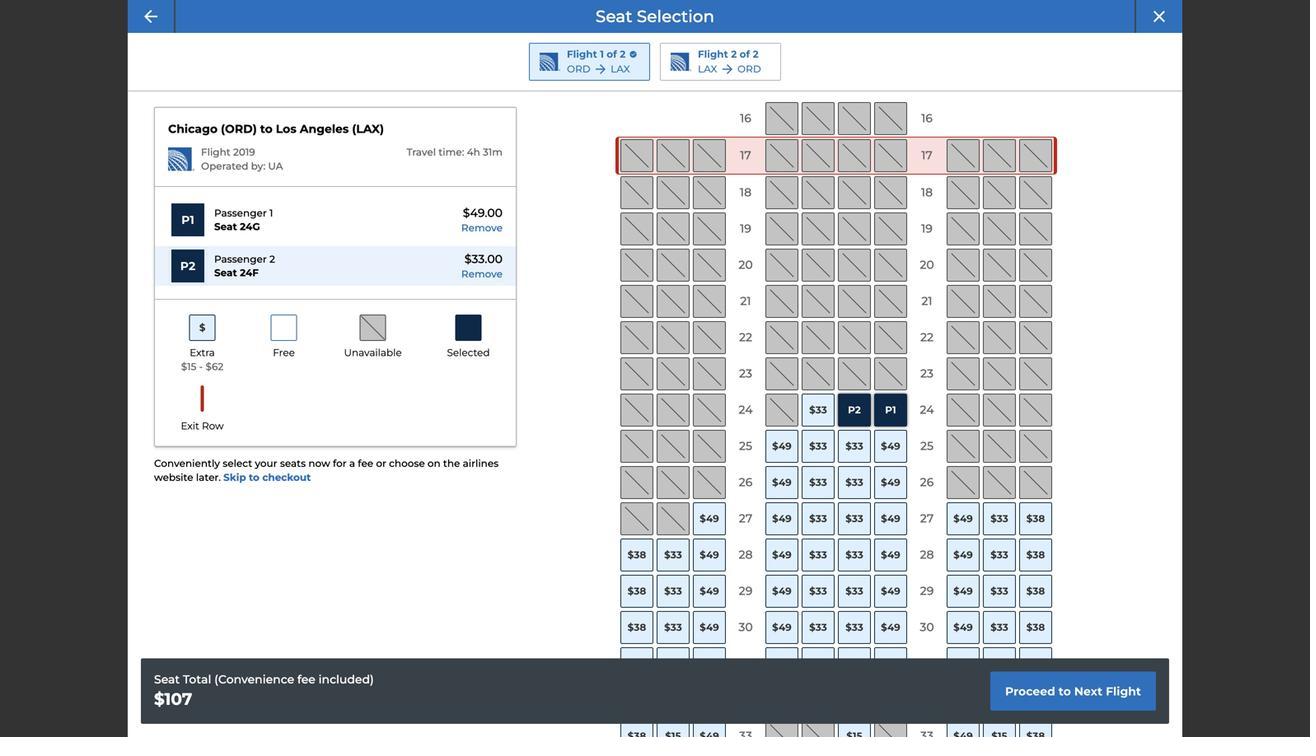 Task type: describe. For each thing, give the bounding box(es) containing it.
b
[[669, 75, 678, 89]]

1 21 cell from the left
[[730, 285, 763, 318]]

time:
[[439, 146, 464, 158]]

flight 2019 operated by: ua
[[201, 146, 283, 172]]

exit
[[181, 420, 199, 432]]

1 list item from the top
[[155, 201, 516, 240]]

proceed to next flight button
[[991, 672, 1157, 712]]

2 22 cell from the left
[[911, 322, 944, 355]]

$15 for $38
[[992, 658, 1008, 670]]

29 for first 29 cell from left
[[739, 585, 753, 599]]

$15 button for $38
[[984, 648, 1017, 681]]

row containing 25
[[616, 429, 1058, 465]]

grid containing a
[[616, 64, 1058, 738]]

21 for first 21 cell from the right
[[922, 295, 933, 309]]

passenger 1 seat 24g
[[214, 207, 273, 233]]

20 for 1st 20 cell from left
[[739, 258, 753, 272]]

22 for 2nd 22 cell from the left
[[921, 331, 934, 345]]

selection
[[637, 6, 715, 26]]

next
[[1075, 685, 1103, 699]]

2 18 from the left
[[922, 186, 933, 200]]

23 for 1st 23 cell from right
[[921, 367, 934, 381]]

31 for second 31 cell from the right
[[741, 657, 752, 671]]

15
[[187, 361, 197, 373]]

skip to checkout
[[224, 472, 311, 484]]

2 16 cell from the left
[[911, 102, 944, 135]]

2 list item from the top
[[155, 247, 516, 286]]

included)
[[319, 673, 374, 687]]

$ 33.00 remove
[[462, 252, 503, 280]]

remove button for 33.00
[[462, 268, 503, 281]]

62
[[212, 361, 224, 373]]

ua logo image for ord
[[540, 53, 561, 71]]

8 column header from the left
[[1020, 66, 1053, 99]]

row containing 31
[[616, 646, 1058, 683]]

$15 for $15
[[811, 658, 827, 670]]

skip
[[224, 472, 246, 484]]

$ inside seat total (convenience fee included) $ 107
[[154, 690, 165, 710]]

fee inside conveniently select your seats now for a fee or choose on the airlines website later.
[[358, 458, 374, 470]]

row containing 20
[[616, 247, 1058, 284]]

25 for first 25 cell from right
[[921, 440, 934, 454]]

(lax)
[[352, 122, 384, 136]]

49.00
[[470, 206, 503, 220]]

1 vertical spatial p2 button
[[839, 394, 872, 427]]

a
[[633, 75, 642, 89]]

2 lax from the left
[[698, 63, 718, 75]]

p1 inside list item
[[182, 213, 194, 227]]

1 30 cell from the left
[[730, 612, 763, 645]]

20 for first 20 cell from right
[[920, 258, 935, 272]]

2 23 cell from the left
[[911, 358, 944, 391]]

seat up flight 1 of 2
[[596, 6, 633, 26]]

2 17 from the left
[[922, 149, 933, 163]]

$ inside button
[[199, 322, 206, 334]]

list containing $
[[155, 187, 516, 300]]

1 24 cell from the left
[[730, 394, 763, 427]]

passenger 2 seat 24f
[[214, 253, 275, 279]]

30 for first 30 cell from the left
[[739, 621, 753, 635]]

1 for passenger
[[270, 207, 273, 219]]

$15 for $49
[[666, 658, 682, 670]]

free
[[273, 347, 295, 359]]

extra $ 15 - $ 62
[[181, 347, 224, 373]]

24g
[[240, 221, 260, 233]]

1 23 cell from the left
[[730, 358, 763, 391]]

travel
[[407, 146, 436, 158]]

select
[[223, 458, 252, 470]]

remove for 33.00
[[462, 268, 503, 280]]

1 26 cell from the left
[[730, 467, 763, 500]]

p2 for bottom p2 button
[[848, 404, 862, 416]]

25 for 2nd 25 cell from right
[[740, 440, 753, 454]]

row containing 23
[[616, 356, 1058, 392]]

of for 2
[[740, 48, 750, 60]]

2 ord from the left
[[738, 63, 762, 75]]

2 19 cell from the left
[[911, 213, 944, 246]]

29 for second 29 cell from left
[[921, 585, 934, 599]]

a column header
[[621, 66, 654, 99]]

ua logo image for lax
[[671, 53, 692, 71]]

proceed to next flight
[[1006, 685, 1142, 699]]

1 ord from the left
[[567, 63, 591, 75]]

unavailable
[[344, 347, 402, 359]]

by:
[[251, 160, 266, 172]]

row containing 21
[[616, 284, 1058, 320]]

2 24 cell from the left
[[911, 394, 944, 427]]

d
[[778, 75, 787, 89]]

1 27 from the left
[[739, 512, 753, 526]]

passenger for p2
[[214, 253, 267, 265]]

a
[[350, 458, 355, 470]]

seat inside seat total (convenience fee included) $ 107
[[154, 673, 180, 687]]

$ 49.00 remove
[[462, 206, 503, 234]]

on
[[428, 458, 441, 470]]

107
[[165, 690, 192, 710]]

31 for first 31 cell from right
[[922, 657, 933, 671]]

row containing 29
[[616, 574, 1058, 610]]

5 column header from the left
[[911, 66, 944, 99]]

3 column header from the left
[[839, 66, 872, 99]]

row
[[202, 420, 224, 432]]

or
[[376, 458, 387, 470]]

1 29 cell from the left
[[730, 576, 763, 608]]

travel time: 4h 31m
[[407, 146, 503, 158]]

1 column header from the left
[[730, 66, 763, 99]]

2 18 cell from the left
[[911, 176, 944, 209]]

to for skip
[[249, 472, 260, 484]]

tab list containing flight
[[128, 33, 1183, 92]]

$15 button for $15
[[802, 648, 835, 681]]

airlines
[[463, 458, 499, 470]]

2019
[[233, 146, 255, 158]]

2 20 cell from the left
[[911, 249, 944, 282]]

flight 1 of 2
[[567, 48, 626, 60]]

row containing 28
[[616, 538, 1058, 574]]

angeles
[[300, 122, 349, 136]]

24 for second 24 cell from the right
[[739, 403, 753, 417]]

16 for 1st 16 cell from right
[[922, 111, 933, 125]]

0 vertical spatial to
[[260, 122, 273, 136]]

row containing 19
[[616, 211, 1058, 247]]

row containing 26
[[616, 465, 1058, 501]]

remove button for 49.00
[[462, 221, 503, 235]]

1 27 cell from the left
[[730, 503, 763, 536]]

exit row
[[181, 420, 224, 432]]

row containing 16
[[616, 101, 1058, 137]]

16 for 1st 16 cell
[[740, 111, 752, 125]]

c column header
[[693, 66, 726, 99]]



Task type: vqa. For each thing, say whether or not it's contained in the screenshot.


Task type: locate. For each thing, give the bounding box(es) containing it.
1 horizontal spatial 16 cell
[[911, 102, 944, 135]]

2 29 cell from the left
[[911, 576, 944, 608]]

1 horizontal spatial 30
[[920, 621, 935, 635]]

2 30 cell from the left
[[911, 612, 944, 645]]

your
[[255, 458, 278, 470]]

26 cell
[[730, 467, 763, 500], [911, 467, 944, 500]]

p2 for the topmost p2 button
[[180, 259, 196, 273]]

0 horizontal spatial 1
[[270, 207, 273, 219]]

6 column header from the left
[[947, 66, 980, 99]]

ua logo image left flight 1 of 2
[[540, 53, 561, 71]]

15 row from the top
[[616, 610, 1058, 646]]

1 horizontal spatial 28 cell
[[911, 539, 944, 572]]

grid
[[616, 64, 1058, 738]]

18 row from the top
[[616, 719, 1058, 738]]

list item
[[155, 201, 516, 240], [155, 247, 516, 286]]

2 27 cell from the left
[[911, 503, 944, 536]]

seats
[[280, 458, 306, 470]]

2 remove from the top
[[462, 268, 503, 280]]

1 horizontal spatial 19 cell
[[911, 213, 944, 246]]

16 cell
[[730, 102, 763, 135], [911, 102, 944, 135]]

1 vertical spatial list item
[[155, 247, 516, 286]]

flight down seat selection
[[567, 48, 598, 60]]

26
[[739, 476, 753, 490], [921, 476, 934, 490]]

flight up operated
[[201, 146, 231, 158]]

1 vertical spatial p2
[[848, 404, 862, 416]]

to for proceed
[[1059, 685, 1072, 699]]

1 horizontal spatial p2 button
[[839, 394, 872, 427]]

1 horizontal spatial 1
[[600, 48, 604, 60]]

2 of from the left
[[740, 48, 750, 60]]

2 22 from the left
[[921, 331, 934, 345]]

0 horizontal spatial 24 cell
[[730, 394, 763, 427]]

0 vertical spatial fee
[[358, 458, 374, 470]]

1 26 from the left
[[739, 476, 753, 490]]

passenger inside the passenger 1 seat 24g
[[214, 207, 267, 219]]

1 vertical spatial p1 button
[[875, 394, 908, 427]]

remove down 49.00
[[462, 222, 503, 234]]

1 25 cell from the left
[[730, 430, 763, 463]]

chicago (ord) to los angeles (lax)
[[168, 122, 384, 136]]

1 22 cell from the left
[[730, 322, 763, 355]]

5 row from the top
[[616, 247, 1058, 284]]

2 31 cell from the left
[[911, 648, 944, 681]]

passenger for p1
[[214, 207, 267, 219]]

1 horizontal spatial 19
[[922, 222, 933, 236]]

1 inside the passenger 1 seat 24g
[[270, 207, 273, 219]]

conveniently
[[154, 458, 220, 470]]

19 for second 19 cell from the right
[[740, 222, 752, 236]]

18 cell
[[730, 176, 763, 209], [911, 176, 944, 209]]

8 row from the top
[[616, 356, 1058, 392]]

$ inside $ 33.00 remove
[[465, 252, 472, 266]]

1 17 from the left
[[741, 149, 752, 163]]

0 horizontal spatial 21 cell
[[730, 285, 763, 318]]

2 23 from the left
[[921, 367, 934, 381]]

31m
[[483, 146, 503, 158]]

0 vertical spatial passenger
[[214, 207, 267, 219]]

0 horizontal spatial 20
[[739, 258, 753, 272]]

23 cell
[[730, 358, 763, 391], [911, 358, 944, 391]]

29 cell
[[730, 576, 763, 608], [911, 576, 944, 608]]

1 horizontal spatial 31
[[922, 657, 933, 671]]

0 horizontal spatial p1 button
[[168, 201, 208, 240]]

row group
[[616, 101, 1058, 738]]

0 horizontal spatial 23 cell
[[730, 358, 763, 391]]

$33 button
[[802, 394, 835, 427], [802, 430, 835, 463], [839, 430, 872, 463], [802, 467, 835, 500], [839, 467, 872, 500], [802, 503, 835, 536], [839, 503, 872, 536], [984, 503, 1017, 536], [657, 539, 690, 572], [802, 539, 835, 572], [839, 539, 872, 572], [984, 539, 1017, 572], [657, 576, 690, 608], [802, 576, 835, 608], [839, 576, 872, 608], [984, 576, 1017, 608], [657, 612, 690, 645], [802, 612, 835, 645], [839, 612, 872, 645], [984, 612, 1017, 645]]

seat up 107
[[154, 673, 180, 687]]

1 vertical spatial p1
[[886, 404, 897, 416]]

1 19 from the left
[[740, 222, 752, 236]]

2 24 from the left
[[921, 403, 935, 417]]

1 horizontal spatial p1 button
[[875, 394, 908, 427]]

1 horizontal spatial 31 cell
[[911, 648, 944, 681]]

ua
[[268, 160, 283, 172]]

1 vertical spatial fee
[[298, 673, 316, 687]]

22 cell
[[730, 322, 763, 355], [911, 322, 944, 355]]

0 horizontal spatial 17 cell
[[730, 139, 763, 172]]

ua logo image up b
[[671, 53, 692, 71]]

proceed
[[1006, 685, 1056, 699]]

0 horizontal spatial 27 cell
[[730, 503, 763, 536]]

19 for 1st 19 cell from right
[[922, 222, 933, 236]]

26 for 1st 26 cell from the right
[[921, 476, 934, 490]]

0 vertical spatial list item
[[155, 201, 516, 240]]

16
[[740, 111, 752, 125], [922, 111, 933, 125]]

2 30 from the left
[[920, 621, 935, 635]]

1 ua logo image from the left
[[540, 53, 561, 71]]

0 vertical spatial p2 button
[[168, 247, 208, 286]]

$38 button
[[1020, 503, 1053, 536], [621, 539, 654, 572], [1020, 539, 1053, 572], [621, 576, 654, 608], [1020, 576, 1053, 608], [621, 612, 654, 645], [1020, 612, 1053, 645], [621, 648, 654, 681], [1020, 648, 1053, 681]]

1 16 from the left
[[740, 111, 752, 125]]

$ inside $ 49.00 remove
[[463, 206, 470, 220]]

17 cell
[[730, 139, 763, 172], [911, 139, 944, 172]]

20
[[739, 258, 753, 272], [920, 258, 935, 272]]

p1 button inside row
[[875, 394, 908, 427]]

0 horizontal spatial 16
[[740, 111, 752, 125]]

1 remove button from the top
[[462, 221, 503, 235]]

23
[[740, 367, 753, 381], [921, 367, 934, 381]]

27
[[739, 512, 753, 526], [921, 512, 934, 526]]

14 row from the top
[[616, 574, 1058, 610]]

row containing 18
[[616, 175, 1058, 211]]

1 horizontal spatial p2
[[848, 404, 862, 416]]

2 28 from the left
[[921, 548, 935, 562]]

1 passenger from the top
[[214, 207, 267, 219]]

2 28 cell from the left
[[911, 539, 944, 572]]

0 horizontal spatial 18 cell
[[730, 176, 763, 209]]

0 vertical spatial remove button
[[462, 221, 503, 235]]

18
[[740, 186, 752, 200], [922, 186, 933, 200]]

0 horizontal spatial 29
[[739, 585, 753, 599]]

seat left the 24g
[[214, 221, 237, 233]]

10 row from the top
[[616, 429, 1058, 465]]

$15 button
[[657, 648, 690, 681], [802, 648, 835, 681], [839, 648, 872, 681], [984, 648, 1017, 681]]

1 remove from the top
[[462, 222, 503, 234]]

0 horizontal spatial 20 cell
[[730, 249, 763, 282]]

1 horizontal spatial of
[[740, 48, 750, 60]]

3 row from the top
[[616, 175, 1058, 211]]

1 vertical spatial to
[[249, 472, 260, 484]]

4 $15 button from the left
[[984, 648, 1017, 681]]

1 horizontal spatial ua logo image
[[671, 53, 692, 71]]

extra
[[190, 347, 215, 359]]

fee inside seat total (convenience fee included) $ 107
[[298, 673, 316, 687]]

0 horizontal spatial 16 cell
[[730, 102, 763, 135]]

p2 button
[[168, 247, 208, 286], [839, 394, 872, 427]]

b column header
[[657, 66, 690, 99]]

2 passenger from the top
[[214, 253, 267, 265]]

flight right the next
[[1107, 685, 1142, 699]]

fee
[[358, 458, 374, 470], [298, 673, 316, 687]]

2 25 cell from the left
[[911, 430, 944, 463]]

chicago
[[168, 122, 218, 136]]

2 26 cell from the left
[[911, 467, 944, 500]]

11 row from the top
[[616, 465, 1058, 501]]

28
[[739, 548, 753, 562], [921, 548, 935, 562]]

1 for flight
[[600, 48, 604, 60]]

row containing 22
[[616, 320, 1058, 356]]

p1 button
[[168, 201, 208, 240], [875, 394, 908, 427]]

1 23 from the left
[[740, 367, 753, 381]]

conveniently select your seats now for a fee or choose on the airlines website later.
[[154, 458, 499, 484]]

flight up c
[[698, 48, 729, 60]]

seat selection
[[596, 6, 715, 26]]

1 17 cell from the left
[[730, 139, 763, 172]]

24f
[[240, 267, 259, 279]]

22
[[740, 331, 753, 345], [921, 331, 934, 345]]

for
[[333, 458, 347, 470]]

ord
[[567, 63, 591, 75], [738, 63, 762, 75]]

0 horizontal spatial 23
[[740, 367, 753, 381]]

31
[[741, 657, 752, 671], [922, 657, 933, 671]]

checkout
[[262, 472, 311, 484]]

1 horizontal spatial 21 cell
[[911, 285, 944, 318]]

flight for flight 2 of 2
[[698, 48, 729, 60]]

1 vertical spatial passenger
[[214, 253, 267, 265]]

1 horizontal spatial 17 cell
[[911, 139, 944, 172]]

1 horizontal spatial 23 cell
[[911, 358, 944, 391]]

0 vertical spatial p2
[[180, 259, 196, 273]]

$15
[[666, 658, 682, 670], [811, 658, 827, 670], [847, 658, 863, 670], [992, 658, 1008, 670]]

1 horizontal spatial 27
[[921, 512, 934, 526]]

17
[[741, 149, 752, 163], [922, 149, 933, 163]]

2 inside 'passenger 2 seat 24f'
[[270, 253, 275, 265]]

lax down flight 1 of 2
[[611, 63, 631, 75]]

0 horizontal spatial 30
[[739, 621, 753, 635]]

0 vertical spatial 1
[[600, 48, 604, 60]]

1 vertical spatial remove button
[[462, 268, 503, 281]]

2 column header from the left
[[802, 66, 835, 99]]

passenger up the 24g
[[214, 207, 267, 219]]

1 31 cell from the left
[[730, 648, 763, 681]]

row group containing 16
[[616, 101, 1058, 738]]

28 cell
[[730, 539, 763, 572], [911, 539, 944, 572]]

p1
[[182, 213, 194, 227], [886, 404, 897, 416]]

4 column header from the left
[[875, 66, 908, 99]]

2 27 from the left
[[921, 512, 934, 526]]

0 horizontal spatial p2
[[180, 259, 196, 273]]

2 remove button from the top
[[462, 268, 503, 281]]

30 cell
[[730, 612, 763, 645], [911, 612, 944, 645]]

passenger up 24f
[[214, 253, 267, 265]]

1 horizontal spatial 18
[[922, 186, 933, 200]]

17 row from the top
[[616, 683, 1058, 719]]

19 cell
[[730, 213, 763, 246], [911, 213, 944, 246]]

0 horizontal spatial ord
[[567, 63, 591, 75]]

1 horizontal spatial 16
[[922, 111, 933, 125]]

0 horizontal spatial of
[[607, 48, 617, 60]]

1 vertical spatial remove
[[462, 268, 503, 280]]

22 for 1st 22 cell from the left
[[740, 331, 753, 345]]

20 cell
[[730, 249, 763, 282], [911, 249, 944, 282]]

7 row from the top
[[616, 320, 1058, 356]]

row containing 17
[[616, 137, 1058, 175]]

p2 inside row
[[848, 404, 862, 416]]

(ord)
[[221, 122, 257, 136]]

list
[[155, 187, 516, 300]]

flight 2 of 2
[[698, 48, 759, 60]]

1 28 cell from the left
[[730, 539, 763, 572]]

1 horizontal spatial 30 cell
[[911, 612, 944, 645]]

12 row from the top
[[616, 501, 1058, 538]]

0 horizontal spatial 30 cell
[[730, 612, 763, 645]]

1 horizontal spatial 18 cell
[[911, 176, 944, 209]]

1 31 from the left
[[741, 657, 752, 671]]

row containing 24
[[616, 392, 1058, 429]]

selected
[[447, 347, 490, 359]]

13 row from the top
[[616, 538, 1058, 574]]

row
[[616, 101, 1058, 137], [616, 137, 1058, 175], [616, 175, 1058, 211], [616, 211, 1058, 247], [616, 247, 1058, 284], [616, 284, 1058, 320], [616, 320, 1058, 356], [616, 356, 1058, 392], [616, 392, 1058, 429], [616, 429, 1058, 465], [616, 465, 1058, 501], [616, 501, 1058, 538], [616, 538, 1058, 574], [616, 574, 1058, 610], [616, 610, 1058, 646], [616, 646, 1058, 683], [616, 683, 1058, 719], [616, 719, 1058, 738]]

33.00
[[472, 252, 503, 266]]

3 $15 button from the left
[[839, 648, 872, 681]]

fee right a
[[358, 458, 374, 470]]

skip to checkout button
[[224, 471, 311, 485]]

p2 inside list item
[[180, 259, 196, 273]]

ua logo image
[[540, 53, 561, 71], [671, 53, 692, 71]]

28 for second 28 cell
[[921, 548, 935, 562]]

2 31 from the left
[[922, 657, 933, 671]]

29
[[739, 585, 753, 599], [921, 585, 934, 599]]

$33
[[810, 404, 828, 416], [810, 441, 828, 453], [846, 441, 864, 453], [810, 477, 828, 489], [846, 477, 864, 489], [810, 513, 828, 525], [846, 513, 864, 525], [991, 513, 1009, 525], [665, 550, 683, 561], [810, 550, 828, 561], [846, 550, 864, 561], [991, 550, 1009, 561], [665, 586, 683, 598], [810, 586, 828, 598], [846, 586, 864, 598], [991, 586, 1009, 598], [665, 622, 683, 634], [810, 622, 828, 634], [846, 622, 864, 634], [991, 622, 1009, 634]]

lax up c
[[698, 63, 718, 75]]

cell
[[621, 102, 654, 135], [657, 102, 690, 135], [693, 102, 726, 135], [947, 102, 980, 135], [984, 102, 1017, 135], [1020, 102, 1053, 135], [730, 721, 763, 738], [911, 721, 944, 738]]

2 $15 from the left
[[811, 658, 827, 670]]

remove button
[[462, 221, 503, 235], [462, 268, 503, 281]]

1 16 cell from the left
[[730, 102, 763, 135]]

25 cell
[[730, 430, 763, 463], [911, 430, 944, 463]]

24 for first 24 cell from the right
[[921, 403, 935, 417]]

flight for flight 1 of 2
[[567, 48, 598, 60]]

1 row from the top
[[616, 101, 1058, 137]]

row header
[[616, 64, 1058, 101]]

1 horizontal spatial 27 cell
[[911, 503, 944, 536]]

1 vertical spatial 1
[[270, 207, 273, 219]]

0 horizontal spatial 25 cell
[[730, 430, 763, 463]]

1 29 from the left
[[739, 585, 753, 599]]

1 24 from the left
[[739, 403, 753, 417]]

row containing 27
[[616, 501, 1058, 538]]

fee left included)
[[298, 673, 316, 687]]

tab list
[[128, 33, 1183, 92]]

2 21 from the left
[[922, 295, 933, 309]]

30
[[739, 621, 753, 635], [920, 621, 935, 635]]

passenger
[[214, 207, 267, 219], [214, 253, 267, 265]]

1 horizontal spatial lax
[[698, 63, 718, 75]]

2 26 from the left
[[921, 476, 934, 490]]

1 horizontal spatial 29
[[921, 585, 934, 599]]

1 horizontal spatial 20 cell
[[911, 249, 944, 282]]

2 17 cell from the left
[[911, 139, 944, 172]]

1 21 from the left
[[741, 295, 752, 309]]

website
[[154, 472, 193, 484]]

los
[[276, 122, 297, 136]]

2 21 cell from the left
[[911, 285, 944, 318]]

seat inside 'passenger 2 seat 24f'
[[214, 267, 237, 279]]

0 horizontal spatial 25
[[740, 440, 753, 454]]

1 horizontal spatial 24 cell
[[911, 394, 944, 427]]

$49
[[773, 441, 792, 453], [882, 441, 901, 453], [773, 477, 792, 489], [882, 477, 901, 489], [700, 513, 720, 525], [773, 513, 792, 525], [882, 513, 901, 525], [954, 513, 974, 525], [700, 550, 720, 561], [773, 550, 792, 561], [882, 550, 901, 561], [954, 550, 974, 561], [700, 586, 720, 598], [773, 586, 792, 598], [882, 586, 901, 598], [954, 586, 974, 598], [700, 622, 720, 634], [773, 622, 792, 634], [882, 622, 901, 634], [954, 622, 974, 634], [700, 658, 720, 670], [773, 658, 792, 670], [882, 658, 901, 670], [954, 658, 974, 670]]

remove for 49.00
[[462, 222, 503, 234]]

0 horizontal spatial 22 cell
[[730, 322, 763, 355]]

0 vertical spatial p1 button
[[168, 201, 208, 240]]

21 cell
[[730, 285, 763, 318], [911, 285, 944, 318]]

2 25 from the left
[[921, 440, 934, 454]]

2 vertical spatial to
[[1059, 685, 1072, 699]]

1 25 from the left
[[740, 440, 753, 454]]

remove
[[462, 222, 503, 234], [462, 268, 503, 280]]

0 horizontal spatial 22
[[740, 331, 753, 345]]

column header
[[730, 66, 763, 99], [802, 66, 835, 99], [839, 66, 872, 99], [875, 66, 908, 99], [911, 66, 944, 99], [947, 66, 980, 99], [984, 66, 1017, 99], [1020, 66, 1053, 99]]

remove button down 33.00
[[462, 268, 503, 281]]

31 cell
[[730, 648, 763, 681], [911, 648, 944, 681]]

0 horizontal spatial 19 cell
[[730, 213, 763, 246]]

$15 button for $49
[[657, 648, 690, 681]]

30 for 2nd 30 cell from left
[[920, 621, 935, 635]]

0 vertical spatial remove
[[462, 222, 503, 234]]

of for 1
[[607, 48, 617, 60]]

1 22 from the left
[[740, 331, 753, 345]]

25
[[740, 440, 753, 454], [921, 440, 934, 454]]

0 horizontal spatial 26
[[739, 476, 753, 490]]

1 18 from the left
[[740, 186, 752, 200]]

ord down flight 2 of 2
[[738, 63, 762, 75]]

21
[[741, 295, 752, 309], [922, 295, 933, 309]]

1 18 cell from the left
[[730, 176, 763, 209]]

2 ua logo image from the left
[[671, 53, 692, 71]]

1 horizontal spatial 20
[[920, 258, 935, 272]]

seat total (convenience fee included) $ 107
[[154, 673, 374, 710]]

passenger inside 'passenger 2 seat 24f'
[[214, 253, 267, 265]]

0 horizontal spatial p2 button
[[168, 247, 208, 286]]

1 horizontal spatial 21
[[922, 295, 933, 309]]

flight for flight 2019 operated by: ua
[[201, 146, 231, 158]]

26 for first 26 cell from left
[[739, 476, 753, 490]]

1 inside "tab list"
[[600, 48, 604, 60]]

c
[[706, 75, 714, 89]]

7 column header from the left
[[984, 66, 1017, 99]]

total
[[183, 673, 211, 687]]

0 horizontal spatial 18
[[740, 186, 752, 200]]

23 for 2nd 23 cell from the right
[[740, 367, 753, 381]]

27 cell
[[730, 503, 763, 536], [911, 503, 944, 536]]

flight inside button
[[1107, 685, 1142, 699]]

row header containing a
[[616, 64, 1058, 101]]

6 row from the top
[[616, 284, 1058, 320]]

21 for 1st 21 cell
[[741, 295, 752, 309]]

to down your
[[249, 472, 260, 484]]

24 cell
[[730, 394, 763, 427], [911, 394, 944, 427]]

later.
[[196, 472, 221, 484]]

$38
[[1027, 513, 1046, 525], [628, 550, 647, 561], [1027, 550, 1046, 561], [628, 586, 647, 598], [1027, 586, 1046, 598], [628, 622, 647, 634], [1027, 622, 1046, 634], [628, 658, 647, 670], [1027, 658, 1046, 670]]

0 horizontal spatial fee
[[298, 673, 316, 687]]

0 horizontal spatial to
[[249, 472, 260, 484]]

1 horizontal spatial 25
[[921, 440, 934, 454]]

lax
[[611, 63, 631, 75], [698, 63, 718, 75]]

1 $15 from the left
[[666, 658, 682, 670]]

19
[[740, 222, 752, 236], [922, 222, 933, 236]]

2 20 from the left
[[920, 258, 935, 272]]

0 horizontal spatial 26 cell
[[730, 467, 763, 500]]

1 down seat selection
[[600, 48, 604, 60]]

0 horizontal spatial 19
[[740, 222, 752, 236]]

1 horizontal spatial 26 cell
[[911, 467, 944, 500]]

1 horizontal spatial 23
[[921, 367, 934, 381]]

2
[[620, 48, 626, 60], [731, 48, 737, 60], [753, 48, 759, 60], [270, 253, 275, 265]]

1 19 cell from the left
[[730, 213, 763, 246]]

remove button down 49.00
[[462, 221, 503, 235]]

seat
[[596, 6, 633, 26], [214, 221, 237, 233], [214, 267, 237, 279], [154, 673, 180, 687]]

to left los
[[260, 122, 273, 136]]

24
[[739, 403, 753, 417], [921, 403, 935, 417]]

2 19 from the left
[[922, 222, 933, 236]]

1 20 cell from the left
[[730, 249, 763, 282]]

flight
[[567, 48, 598, 60], [698, 48, 729, 60], [201, 146, 231, 158], [1107, 685, 1142, 699]]

to left the next
[[1059, 685, 1072, 699]]

1 horizontal spatial fee
[[358, 458, 374, 470]]

1 lax from the left
[[611, 63, 631, 75]]

0 horizontal spatial 31
[[741, 657, 752, 671]]

4h
[[467, 146, 481, 158]]

1 horizontal spatial 24
[[921, 403, 935, 417]]

d column header
[[766, 66, 799, 99]]

0 horizontal spatial p1
[[182, 213, 194, 227]]

seat inside the passenger 1 seat 24g
[[214, 221, 237, 233]]

9 row from the top
[[616, 392, 1058, 429]]

0 horizontal spatial 29 cell
[[730, 576, 763, 608]]

flight inside flight 2019 operated by: ua
[[201, 146, 231, 158]]

1 horizontal spatial 25 cell
[[911, 430, 944, 463]]

(convenience
[[214, 673, 294, 687]]

seat left 24f
[[214, 267, 237, 279]]

operated
[[201, 160, 249, 172]]

p1 inside row group
[[886, 404, 897, 416]]

row containing 30
[[616, 610, 1058, 646]]

1 down ua
[[270, 207, 273, 219]]

28 for first 28 cell
[[739, 548, 753, 562]]

0 vertical spatial p1
[[182, 213, 194, 227]]

3 $15 from the left
[[847, 658, 863, 670]]

remove down 33.00
[[462, 268, 503, 280]]

ord down flight 1 of 2
[[567, 63, 591, 75]]

choose
[[389, 458, 425, 470]]

1 20 from the left
[[739, 258, 753, 272]]

2 horizontal spatial to
[[1059, 685, 1072, 699]]

1 horizontal spatial 17
[[922, 149, 933, 163]]

$ button
[[189, 315, 216, 342]]

now
[[309, 458, 330, 470]]

the
[[444, 458, 460, 470]]

0 horizontal spatial 17
[[741, 149, 752, 163]]

-
[[199, 361, 203, 373]]

0 horizontal spatial 21
[[741, 295, 752, 309]]

0 horizontal spatial 24
[[739, 403, 753, 417]]

0 horizontal spatial 28 cell
[[730, 539, 763, 572]]

0 horizontal spatial 27
[[739, 512, 753, 526]]

$49 button
[[766, 430, 799, 463], [875, 430, 908, 463], [766, 467, 799, 500], [875, 467, 908, 500], [693, 503, 726, 536], [766, 503, 799, 536], [875, 503, 908, 536], [947, 503, 980, 536], [693, 539, 726, 572], [766, 539, 799, 572], [875, 539, 908, 572], [947, 539, 980, 572], [693, 576, 726, 608], [766, 576, 799, 608], [875, 576, 908, 608], [947, 576, 980, 608], [693, 612, 726, 645], [766, 612, 799, 645], [875, 612, 908, 645], [947, 612, 980, 645], [693, 648, 726, 681], [766, 648, 799, 681], [875, 648, 908, 681], [947, 648, 980, 681]]

0 horizontal spatial lax
[[611, 63, 631, 75]]

4 row from the top
[[616, 211, 1058, 247]]

1 horizontal spatial 29 cell
[[911, 576, 944, 608]]



